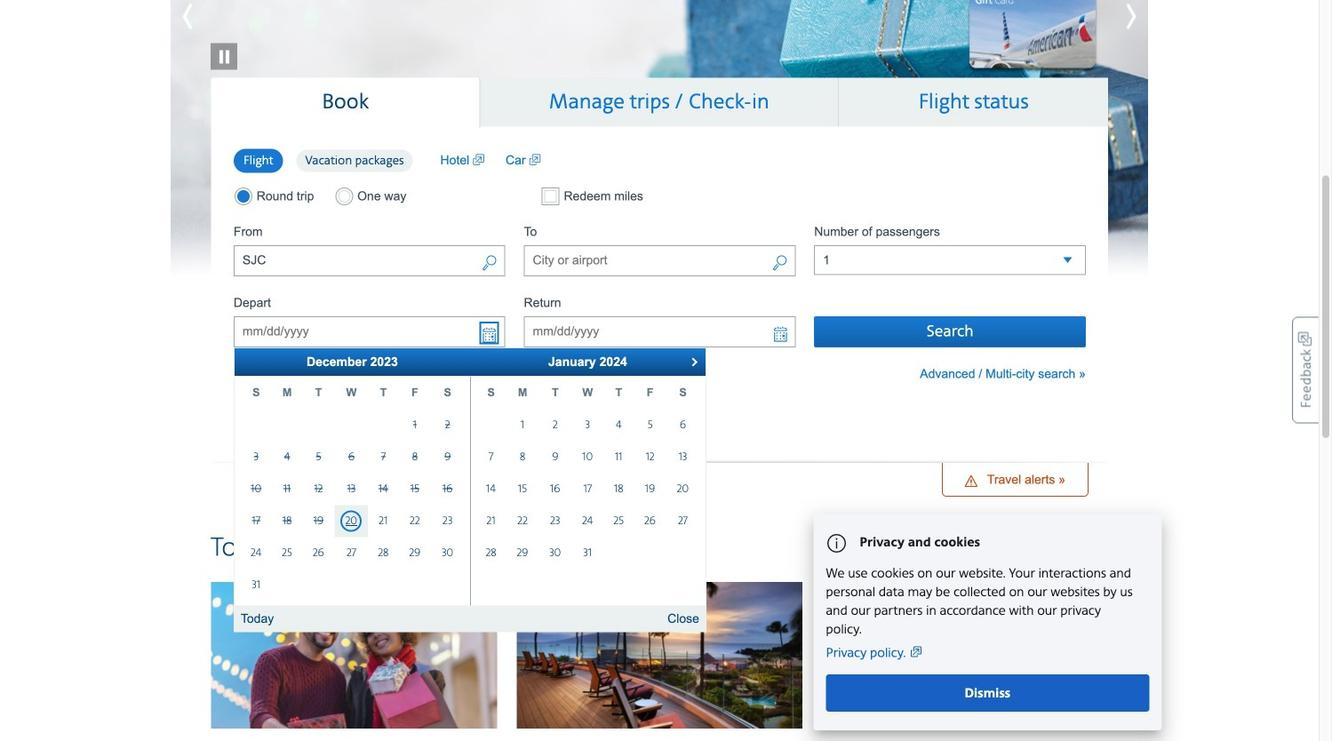 Task type: vqa. For each thing, say whether or not it's contained in the screenshot.
Earn bonus miles on car rentals. Opens another site in a new window that may not meet accessibility guidelines. IMAGE
no



Task type: describe. For each thing, give the bounding box(es) containing it.
1 option group from the top
[[234, 148, 423, 174]]

City or airport text field
[[234, 245, 506, 277]]

2 tab from the left
[[480, 78, 839, 127]]

pause slideshow image
[[211, 16, 237, 70]]

3 tab from the left
[[839, 78, 1109, 127]]

send a virtual american airlines gift card. opens another site in a new window that may not meet accessibility guidelines. image
[[171, 0, 1149, 282]]

2 mm/dd/yyyy text field from the left
[[524, 317, 796, 348]]

search image
[[482, 253, 498, 275]]

1 newpage image from the left
[[473, 152, 485, 169]]



Task type: locate. For each thing, give the bounding box(es) containing it.
1 tab from the left
[[211, 78, 480, 128]]

1 horizontal spatial mm/dd/yyyy text field
[[524, 317, 796, 348]]

mm/dd/yyyy text field
[[234, 317, 506, 348], [524, 317, 796, 348]]

search image
[[772, 253, 788, 275]]

mm/dd/yyyy text field down city or airport text box
[[234, 317, 506, 348]]

2 option group from the top
[[234, 188, 506, 205]]

mm/dd/yyyy text field down city or airport text field
[[524, 317, 796, 348]]

option group
[[234, 148, 423, 174], [234, 188, 506, 205]]

tab list
[[211, 78, 1109, 128]]

City or airport text field
[[524, 245, 796, 277]]

newpage image
[[473, 152, 485, 169], [529, 152, 541, 169]]

1 vertical spatial option group
[[234, 188, 506, 205]]

next slide image
[[1069, 0, 1149, 39]]

1 mm/dd/yyyy text field from the left
[[234, 317, 506, 348]]

tab
[[211, 78, 480, 128], [480, 78, 839, 127], [839, 78, 1109, 127]]

0 horizontal spatial newpage image
[[473, 152, 485, 169]]

leave feedback, opens external site in new window image
[[1293, 317, 1319, 424]]

None submit
[[815, 317, 1086, 348]]

previous slide image
[[171, 0, 251, 39]]

0 vertical spatial option group
[[234, 148, 423, 174]]

0 horizontal spatial mm/dd/yyyy text field
[[234, 317, 506, 348]]

1 horizontal spatial newpage image
[[529, 152, 541, 169]]

2 newpage image from the left
[[529, 152, 541, 169]]



